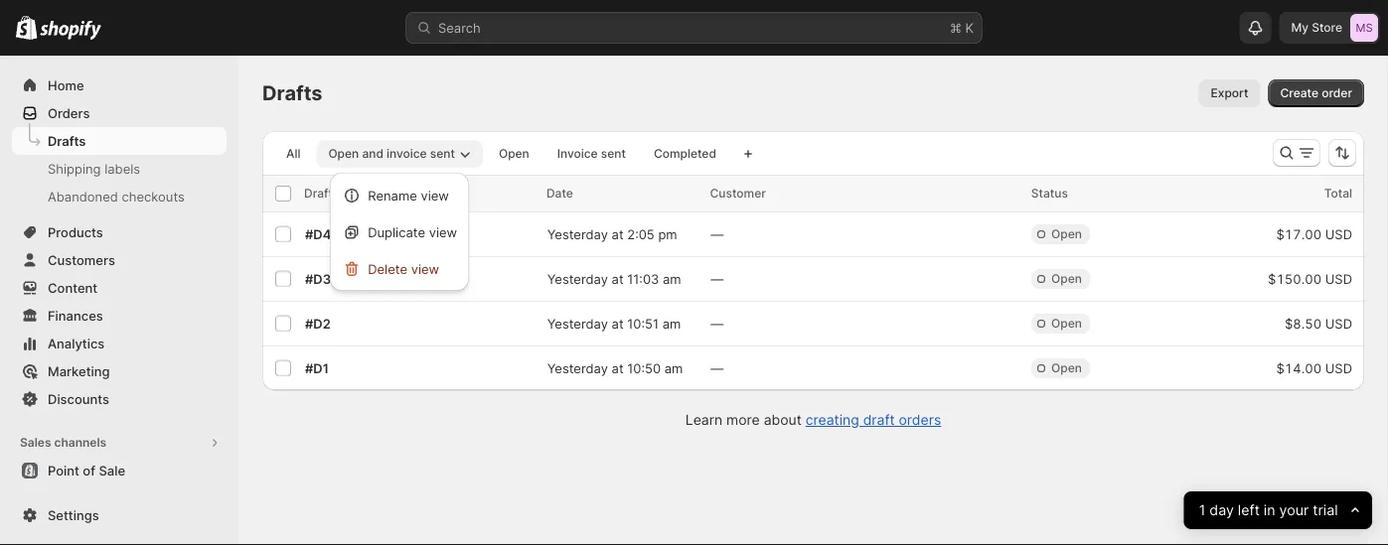 Task type: describe. For each thing, give the bounding box(es) containing it.
usd for $17.00 usd
[[1326, 227, 1353, 242]]

yesterday for yesterday at 11:03 am
[[547, 271, 608, 287]]

sale
[[99, 463, 125, 479]]

at for 11:03 am
[[612, 271, 624, 287]]

2 sent from the left
[[601, 147, 626, 161]]

invoice sent link
[[546, 140, 638, 168]]

content
[[48, 280, 98, 296]]

learn more about creating draft orders
[[686, 412, 942, 429]]

— for 11:03 am
[[711, 271, 724, 287]]

— for 10:50 am
[[711, 361, 724, 376]]

abandoned
[[48, 189, 118, 204]]

learn
[[686, 412, 723, 429]]

open and invoice sent
[[328, 147, 455, 161]]

products
[[48, 225, 103, 240]]

#d3 link
[[305, 271, 331, 287]]

point of sale
[[48, 463, 125, 479]]

discounts
[[48, 392, 109, 407]]

shipping labels link
[[12, 155, 227, 183]]

trial
[[1314, 502, 1339, 519]]

abandoned checkouts
[[48, 189, 185, 204]]

analytics
[[48, 336, 105, 351]]

point
[[48, 463, 79, 479]]

view for duplicate view
[[429, 225, 457, 240]]

1 day left in your trial
[[1200, 502, 1339, 519]]

#d1
[[305, 361, 329, 376]]

#d1 link
[[305, 361, 329, 376]]

customer
[[710, 186, 766, 201]]

tab list containing all
[[270, 139, 733, 168]]

in
[[1265, 502, 1276, 519]]

yesterday at 10:50 am
[[547, 361, 683, 376]]

point of sale button
[[0, 457, 239, 485]]

#d3
[[305, 271, 331, 287]]

$17.00
[[1277, 227, 1322, 242]]

rename
[[368, 188, 417, 203]]

rename view button
[[336, 179, 463, 212]]

abandoned checkouts link
[[12, 183, 227, 211]]

delete view button
[[336, 253, 463, 285]]

date
[[547, 186, 573, 201]]

10:50 am
[[628, 361, 683, 376]]

settings
[[48, 508, 99, 523]]

duplicate view
[[368, 225, 457, 240]]

0 horizontal spatial drafts
[[48, 133, 86, 149]]

1 day left in your trial button
[[1185, 492, 1373, 530]]

open and invoice sent button
[[317, 140, 483, 168]]

duplicate
[[368, 225, 425, 240]]

menu containing rename view
[[336, 179, 463, 285]]

#d4
[[305, 227, 331, 242]]

creating
[[806, 412, 860, 429]]

marketing
[[48, 364, 110, 379]]

rename view
[[368, 188, 449, 203]]

open for yesterday at 10:51 am
[[1052, 317, 1083, 331]]

usd for $8.50 usd
[[1326, 316, 1353, 332]]

labels
[[105, 161, 140, 176]]

orders
[[899, 412, 942, 429]]

analytics link
[[12, 330, 227, 358]]

status
[[1032, 186, 1068, 201]]

export button
[[1199, 80, 1261, 107]]

at for 10:51 am
[[612, 316, 624, 332]]

create order link
[[1269, 80, 1365, 107]]

content link
[[12, 274, 227, 302]]

at for 2:05 pm
[[612, 227, 624, 242]]

yesterday for yesterday at 10:51 am
[[547, 316, 608, 332]]

shipping
[[48, 161, 101, 176]]

invoice
[[387, 147, 427, 161]]

$17.00 usd
[[1277, 227, 1353, 242]]

draft order
[[304, 186, 367, 201]]

k
[[966, 20, 974, 35]]

order for create order
[[1322, 86, 1353, 100]]

discounts link
[[12, 386, 227, 414]]

export
[[1211, 86, 1249, 100]]

sent inside dropdown button
[[430, 147, 455, 161]]

yesterday at 10:51 am
[[547, 316, 681, 332]]

apps
[[20, 507, 50, 522]]

#d4 link
[[305, 227, 331, 242]]

open for yesterday at 11:03 am
[[1052, 272, 1083, 286]]

apps button
[[12, 501, 227, 529]]

— for 10:51 am
[[711, 316, 724, 332]]



Task type: vqa. For each thing, say whether or not it's contained in the screenshot.
Invoice Sent "link" on the top left of the page
yes



Task type: locate. For each thing, give the bounding box(es) containing it.
order right create
[[1322, 86, 1353, 100]]

— down customer
[[711, 227, 724, 242]]

customers link
[[12, 247, 227, 274]]

sent
[[430, 147, 455, 161], [601, 147, 626, 161]]

invoice sent
[[557, 147, 626, 161]]

$14.00
[[1277, 361, 1322, 376]]

home link
[[12, 72, 227, 99]]

1 horizontal spatial sent
[[601, 147, 626, 161]]

1 horizontal spatial drafts
[[262, 81, 323, 105]]

1 vertical spatial order
[[336, 186, 367, 201]]

usd for $14.00 usd
[[1326, 361, 1353, 376]]

my store image
[[1351, 14, 1379, 42]]

3 usd from the top
[[1326, 316, 1353, 332]]

my store
[[1292, 20, 1343, 35]]

view for rename view
[[421, 188, 449, 203]]

— right 11:03 am
[[711, 271, 724, 287]]

finances link
[[12, 302, 227, 330]]

create order
[[1281, 86, 1353, 100]]

#d2 link
[[305, 316, 331, 332]]

open
[[328, 147, 359, 161], [499, 147, 530, 161], [1052, 227, 1083, 242], [1052, 272, 1083, 286], [1052, 317, 1083, 331], [1052, 361, 1083, 376]]

yesterday down yesterday at 10:51 am
[[547, 361, 608, 376]]

1 sent from the left
[[430, 147, 455, 161]]

draft
[[864, 412, 895, 429]]

at for 10:50 am
[[612, 361, 624, 376]]

3 — from the top
[[711, 316, 724, 332]]

1 yesterday from the top
[[547, 227, 608, 242]]

yesterday at 2:05 pm
[[547, 227, 678, 242]]

checkouts
[[122, 189, 185, 204]]

11:03 am
[[628, 271, 682, 287]]

orders link
[[12, 99, 227, 127]]

create
[[1281, 86, 1319, 100]]

total
[[1325, 186, 1353, 201]]

— for 2:05 pm
[[711, 227, 724, 242]]

view right duplicate
[[429, 225, 457, 240]]

shopify image
[[16, 16, 37, 40]]

draft
[[304, 186, 333, 201]]

completed link
[[642, 140, 729, 168]]

sales channels
[[20, 436, 107, 450]]

open inside dropdown button
[[328, 147, 359, 161]]

open for yesterday at 10:50 am
[[1052, 361, 1083, 376]]

— up learn
[[711, 361, 724, 376]]

#d2
[[305, 316, 331, 332]]

creating draft orders link
[[806, 412, 942, 429]]

1 horizontal spatial order
[[1322, 86, 1353, 100]]

yesterday for yesterday at 10:50 am
[[547, 361, 608, 376]]

usd right $17.00
[[1326, 227, 1353, 242]]

0 horizontal spatial order
[[336, 186, 367, 201]]

finances
[[48, 308, 103, 324]]

1 at from the top
[[612, 227, 624, 242]]

menu
[[336, 179, 463, 285]]

usd for $150.00 usd
[[1326, 271, 1353, 287]]

at left 10:50 am
[[612, 361, 624, 376]]

delete view
[[368, 261, 440, 277]]

left
[[1239, 502, 1261, 519]]

usd right $8.50
[[1326, 316, 1353, 332]]

2 yesterday from the top
[[547, 271, 608, 287]]

view right rename
[[421, 188, 449, 203]]

$8.50 usd
[[1285, 316, 1353, 332]]

view for delete view
[[411, 261, 440, 277]]

usd right $14.00 in the bottom right of the page
[[1326, 361, 1353, 376]]

at left 10:51 am
[[612, 316, 624, 332]]

1 vertical spatial view
[[429, 225, 457, 240]]

yesterday at 11:03 am
[[547, 271, 682, 287]]

sales channels button
[[12, 429, 227, 457]]

order right draft
[[336, 186, 367, 201]]

open link
[[487, 140, 542, 168]]

$150.00 usd
[[1269, 271, 1353, 287]]

of
[[83, 463, 95, 479]]

4 yesterday from the top
[[547, 361, 608, 376]]

tab list
[[270, 139, 733, 168]]

invoice
[[557, 147, 598, 161]]

more
[[727, 412, 760, 429]]

0 vertical spatial drafts
[[262, 81, 323, 105]]

2 vertical spatial view
[[411, 261, 440, 277]]

about
[[764, 412, 802, 429]]

2 — from the top
[[711, 271, 724, 287]]

yesterday for yesterday at 2:05 pm
[[547, 227, 608, 242]]

orders
[[48, 105, 90, 121]]

shipping labels
[[48, 161, 140, 176]]

point of sale link
[[12, 457, 227, 485]]

2 usd from the top
[[1326, 271, 1353, 287]]

sent right invoice on the top left of page
[[601, 147, 626, 161]]

yesterday down the date
[[547, 227, 608, 242]]

yesterday
[[547, 227, 608, 242], [547, 271, 608, 287], [547, 316, 608, 332], [547, 361, 608, 376]]

1
[[1200, 502, 1206, 519]]

view inside "button"
[[429, 225, 457, 240]]

4 — from the top
[[711, 361, 724, 376]]

products link
[[12, 219, 227, 247]]

day
[[1210, 502, 1235, 519]]

all
[[286, 147, 301, 161]]

delete
[[368, 261, 408, 277]]

at left 2:05 pm
[[612, 227, 624, 242]]

0 vertical spatial view
[[421, 188, 449, 203]]

view right delete
[[411, 261, 440, 277]]

channels
[[54, 436, 107, 450]]

home
[[48, 78, 84, 93]]

drafts down the orders
[[48, 133, 86, 149]]

yesterday down yesterday at 2:05 pm
[[547, 271, 608, 287]]

at
[[612, 227, 624, 242], [612, 271, 624, 287], [612, 316, 624, 332], [612, 361, 624, 376]]

1 usd from the top
[[1326, 227, 1353, 242]]

usd right $150.00
[[1326, 271, 1353, 287]]

0 horizontal spatial sent
[[430, 147, 455, 161]]

open for yesterday at 2:05 pm
[[1052, 227, 1083, 242]]

completed
[[654, 147, 717, 161]]

settings link
[[12, 502, 227, 530]]

2 at from the top
[[612, 271, 624, 287]]

4 usd from the top
[[1326, 361, 1353, 376]]

$150.00
[[1269, 271, 1322, 287]]

my
[[1292, 20, 1309, 35]]

4 at from the top
[[612, 361, 624, 376]]

drafts
[[262, 81, 323, 105], [48, 133, 86, 149]]

duplicate view button
[[336, 216, 463, 249]]

—
[[711, 227, 724, 242], [711, 271, 724, 287], [711, 316, 724, 332], [711, 361, 724, 376]]

3 at from the top
[[612, 316, 624, 332]]

⌘ k
[[950, 20, 974, 35]]

drafts link
[[12, 127, 227, 155]]

marketing link
[[12, 358, 227, 386]]

your
[[1280, 502, 1310, 519]]

drafts up the all
[[262, 81, 323, 105]]

customers
[[48, 253, 115, 268]]

shopify image
[[40, 20, 102, 40]]

3 yesterday from the top
[[547, 316, 608, 332]]

$14.00 usd
[[1277, 361, 1353, 376]]

all link
[[274, 140, 313, 168]]

1 — from the top
[[711, 227, 724, 242]]

⌘
[[950, 20, 962, 35]]

2:05 pm
[[628, 227, 678, 242]]

sent right invoice
[[430, 147, 455, 161]]

0 vertical spatial order
[[1322, 86, 1353, 100]]

— right 10:51 am
[[711, 316, 724, 332]]

order for draft order
[[336, 186, 367, 201]]

order
[[1322, 86, 1353, 100], [336, 186, 367, 201]]

at left 11:03 am
[[612, 271, 624, 287]]

1 vertical spatial drafts
[[48, 133, 86, 149]]

10:51 am
[[628, 316, 681, 332]]

yesterday down yesterday at 11:03 am on the left of page
[[547, 316, 608, 332]]

search
[[438, 20, 481, 35]]



